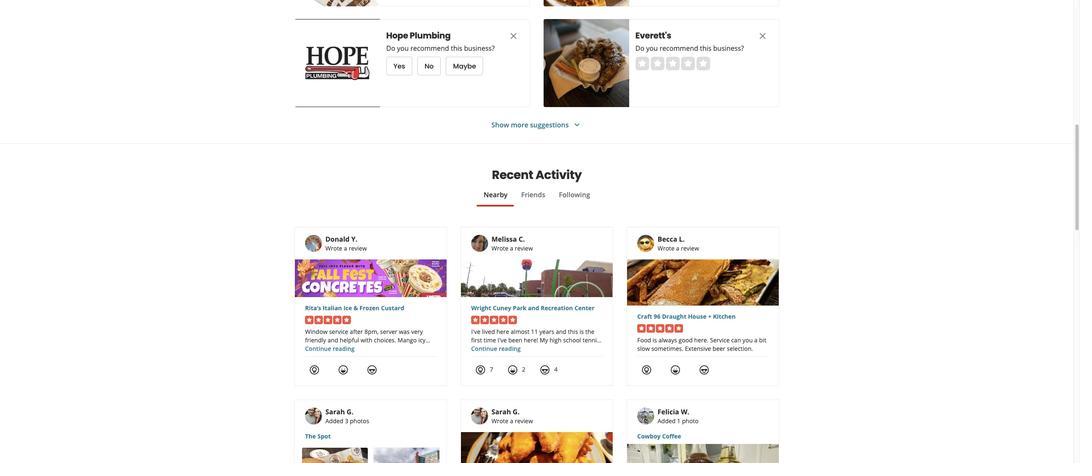 Task type: locate. For each thing, give the bounding box(es) containing it.
g. for sarah g. added 3 photos
[[347, 408, 354, 417]]

business? down the everett's link
[[714, 44, 744, 53]]

1 horizontal spatial continue reading button
[[471, 345, 521, 353]]

1 horizontal spatial photo of sarah g. image
[[471, 408, 488, 425]]

a inside sarah g. wrote a review
[[510, 417, 513, 425]]

1 horizontal spatial recommend
[[660, 44, 699, 53]]

donald
[[325, 235, 350, 244]]

1 this from the left
[[451, 44, 463, 53]]

a for g.
[[510, 417, 513, 425]]

0 horizontal spatial you
[[397, 44, 409, 53]]

continue reading up 24 funny v2 icon
[[305, 345, 355, 353]]

sarah g. link for sarah g. added 3 photos
[[325, 408, 354, 417]]

photo of sarah g. image
[[305, 408, 322, 425], [471, 408, 488, 425]]

24 useful v2 image
[[309, 365, 320, 375], [642, 365, 652, 375]]

added down felicia
[[658, 417, 676, 425]]

you down hope
[[397, 44, 409, 53]]

donald y. link
[[325, 235, 358, 244]]

food is always good here. service can you a bit slow sometimes. extensive beer selection.
[[637, 336, 766, 353]]

24 useful v2 image left 24 funny v2 icon
[[309, 365, 320, 375]]

1 horizontal spatial reading
[[499, 345, 521, 353]]

1 horizontal spatial added
[[658, 417, 676, 425]]

business? for everett's
[[714, 44, 744, 53]]

1 horizontal spatial you
[[647, 44, 658, 53]]

1 added from the left
[[325, 417, 343, 425]]

0 horizontal spatial sarah
[[325, 408, 345, 417]]

1 horizontal spatial 24 funny v2 image
[[670, 365, 681, 375]]

2 sarah from the left
[[492, 408, 511, 417]]

do for hope plumbing
[[387, 44, 396, 53]]

1 horizontal spatial g.
[[513, 408, 520, 417]]

continue reading up 7
[[471, 345, 521, 353]]

the spot
[[305, 433, 331, 441]]

photo of allsups image
[[295, 0, 380, 6]]

and
[[528, 304, 539, 312]]

1 continue from the left
[[305, 345, 331, 353]]

0 horizontal spatial open photo lightbox image
[[302, 448, 368, 464]]

this down the everett's link
[[700, 44, 712, 53]]

park
[[513, 304, 527, 312]]

l.
[[679, 235, 685, 244]]

no button
[[418, 57, 441, 75]]

do you recommend this business? for everett's
[[636, 44, 744, 53]]

added
[[325, 417, 343, 425], [658, 417, 676, 425]]

continue reading
[[305, 345, 355, 353], [471, 345, 521, 353]]

2 photo of sarah g. image from the left
[[471, 408, 488, 425]]

2 do you recommend this business? from the left
[[636, 44, 744, 53]]

24 useful v2 image for donald y.
[[309, 365, 320, 375]]

sarah
[[325, 408, 345, 417], [492, 408, 511, 417]]

draught
[[662, 313, 687, 321]]

added for felicia w.
[[658, 417, 676, 425]]

None radio
[[666, 57, 680, 70]]

24 cool v2 image
[[699, 365, 709, 375]]

added inside 'sarah g. added 3 photos'
[[325, 417, 343, 425]]

1 horizontal spatial continue reading
[[471, 345, 521, 353]]

recommend for hope plumbing
[[411, 44, 449, 53]]

food
[[637, 336, 651, 345]]

1 horizontal spatial dismiss card image
[[758, 31, 768, 41]]

photos
[[350, 417, 369, 425]]

this for hope plumbing
[[451, 44, 463, 53]]

wright cuney park and recreation center link
[[471, 304, 603, 313]]

1 continue reading from the left
[[305, 345, 355, 353]]

wright
[[471, 304, 491, 312]]

1 horizontal spatial business?
[[714, 44, 744, 53]]

dismiss card image
[[509, 31, 519, 41], [758, 31, 768, 41]]

added left 3
[[325, 417, 343, 425]]

0 horizontal spatial this
[[451, 44, 463, 53]]

0 horizontal spatial 24 useful v2 image
[[309, 365, 320, 375]]

1 continue reading button from the left
[[305, 345, 355, 353]]

2 sarah g. link from the left
[[492, 408, 520, 417]]

continue reading button
[[305, 345, 355, 353], [471, 345, 521, 353]]

0 horizontal spatial g.
[[347, 408, 354, 417]]

craft
[[637, 313, 652, 321]]

wrote inside melissa c. wrote a review
[[492, 245, 509, 253]]

here.
[[694, 336, 709, 345]]

1 horizontal spatial open photo lightbox image
[[374, 448, 439, 464]]

1 24 cool v2 image from the left
[[367, 365, 377, 375]]

None radio
[[636, 57, 649, 70], [651, 57, 665, 70], [681, 57, 695, 70], [697, 57, 710, 70], [636, 57, 649, 70], [651, 57, 665, 70], [681, 57, 695, 70], [697, 57, 710, 70]]

0 horizontal spatial reading
[[333, 345, 355, 353]]

do you recommend this business? down hope plumbing link
[[387, 44, 495, 53]]

2 business? from the left
[[714, 44, 744, 53]]

open photo lightbox image down spot
[[302, 448, 368, 464]]

1 horizontal spatial do
[[636, 44, 645, 53]]

recent
[[492, 167, 533, 184]]

continue reading for melissa
[[471, 345, 521, 353]]

2 reading from the left
[[499, 345, 521, 353]]

96
[[654, 313, 661, 321]]

continue
[[305, 345, 331, 353], [471, 345, 497, 353]]

24 funny v2 image left 2
[[508, 365, 518, 375]]

a inside "becca l. wrote a review"
[[676, 245, 679, 253]]

wrote inside sarah g. wrote a review
[[492, 417, 509, 425]]

the
[[305, 433, 316, 441]]

1 photo of sarah g. image from the left
[[305, 408, 322, 425]]

review inside donald y. wrote a review
[[349, 245, 367, 253]]

5 star rating image down italian
[[305, 316, 351, 325]]

0 horizontal spatial dismiss card image
[[509, 31, 519, 41]]

1 horizontal spatial sarah g. link
[[492, 408, 520, 417]]

24 cool v2 image right 24 funny v2 icon
[[367, 365, 377, 375]]

recommend down the everett's link
[[660, 44, 699, 53]]

2 continue from the left
[[471, 345, 497, 353]]

maybe button
[[446, 57, 483, 75]]

do down everett's
[[636, 44, 645, 53]]

activity
[[536, 167, 582, 184]]

1 reading from the left
[[333, 345, 355, 353]]

hope plumbing
[[387, 30, 451, 42]]

recreation
[[541, 304, 573, 312]]

nearby
[[484, 190, 508, 200]]

becca
[[658, 235, 677, 244]]

1 horizontal spatial do you recommend this business?
[[636, 44, 744, 53]]

review for g.
[[515, 417, 533, 425]]

wrote
[[325, 245, 342, 253], [492, 245, 509, 253], [658, 245, 675, 253], [492, 417, 509, 425]]

reading up 24 funny v2 icon
[[333, 345, 355, 353]]

a inside melissa c. wrote a review
[[510, 245, 513, 253]]

review inside sarah g. wrote a review
[[515, 417, 533, 425]]

photo of carmelina's image
[[544, 0, 629, 6]]

a for c.
[[510, 245, 513, 253]]

dismiss card image for everett's
[[758, 31, 768, 41]]

wrote for melissa c.
[[492, 245, 509, 253]]

reading down cuney
[[499, 345, 521, 353]]

1 business? from the left
[[464, 44, 495, 53]]

wrote inside "becca l. wrote a review"
[[658, 245, 675, 253]]

5 star rating image for melissa c.
[[471, 316, 517, 325]]

cowboy
[[637, 433, 661, 441]]

4
[[554, 366, 558, 374]]

added inside felicia w. added 1 photo
[[658, 417, 676, 425]]

photo of sarah g. image left sarah g. wrote a review at the bottom
[[471, 408, 488, 425]]

0 horizontal spatial continue reading button
[[305, 345, 355, 353]]

2 added from the left
[[658, 417, 676, 425]]

do down hope
[[387, 44, 396, 53]]

1 recommend from the left
[[411, 44, 449, 53]]

you inside food is always good here. service can you a bit slow sometimes. extensive beer selection.
[[743, 336, 753, 345]]

1 do you recommend this business? from the left
[[387, 44, 495, 53]]

everett's
[[636, 30, 672, 42]]

wrote for sarah g.
[[492, 417, 509, 425]]

1 horizontal spatial 5 star rating image
[[471, 316, 517, 325]]

g. inside sarah g. wrote a review
[[513, 408, 520, 417]]

show more suggestions button
[[491, 120, 582, 130]]

2 horizontal spatial 5 star rating image
[[637, 325, 683, 333]]

24 funny v2 image down sometimes.
[[670, 365, 681, 375]]

do you recommend this business? down the everett's link
[[636, 44, 744, 53]]

open photo lightbox image down the spot link
[[374, 448, 439, 464]]

2 horizontal spatial you
[[743, 336, 753, 345]]

0 horizontal spatial continue reading
[[305, 345, 355, 353]]

a for y.
[[344, 245, 347, 253]]

0 horizontal spatial 5 star rating image
[[305, 316, 351, 325]]

1 do from the left
[[387, 44, 396, 53]]

sarah g. link for sarah g. wrote a review
[[492, 408, 520, 417]]

0 horizontal spatial added
[[325, 417, 343, 425]]

5 star rating image down 96
[[637, 325, 683, 333]]

(no rating) image
[[636, 57, 710, 70]]

review for y.
[[349, 245, 367, 253]]

2 g. from the left
[[513, 408, 520, 417]]

24 cool v2 image left 4
[[540, 365, 550, 375]]

business? up maybe button
[[464, 44, 495, 53]]

2 24 cool v2 image from the left
[[540, 365, 550, 375]]

photo of sarah g. image for sarah g. added 3 photos
[[305, 408, 322, 425]]

you
[[397, 44, 409, 53], [647, 44, 658, 53], [743, 336, 753, 345]]

a
[[344, 245, 347, 253], [510, 245, 513, 253], [676, 245, 679, 253], [754, 336, 758, 345], [510, 417, 513, 425]]

24 funny v2 image
[[508, 365, 518, 375], [670, 365, 681, 375]]

do
[[387, 44, 396, 53], [636, 44, 645, 53]]

0 horizontal spatial 24 cool v2 image
[[367, 365, 377, 375]]

24 useful v2 image
[[475, 365, 486, 375]]

continue down rita's
[[305, 345, 331, 353]]

0 horizontal spatial business?
[[464, 44, 495, 53]]

g.
[[347, 408, 354, 417], [513, 408, 520, 417]]

3
[[345, 417, 348, 425]]

a inside donald y. wrote a review
[[344, 245, 347, 253]]

you up selection.
[[743, 336, 753, 345]]

2 recommend from the left
[[660, 44, 699, 53]]

1 sarah g. link from the left
[[325, 408, 354, 417]]

1 24 useful v2 image from the left
[[309, 365, 320, 375]]

1 horizontal spatial sarah
[[492, 408, 511, 417]]

felicia w. added 1 photo
[[658, 408, 699, 425]]

1 sarah from the left
[[325, 408, 345, 417]]

1 dismiss card image from the left
[[509, 31, 519, 41]]

2 24 useful v2 image from the left
[[642, 365, 652, 375]]

wright cuney park and recreation center
[[471, 304, 595, 312]]

0 horizontal spatial do
[[387, 44, 396, 53]]

1 horizontal spatial 24 useful v2 image
[[642, 365, 652, 375]]

sarah inside sarah g. wrote a review
[[492, 408, 511, 417]]

0 horizontal spatial sarah g. link
[[325, 408, 354, 417]]

24 useful v2 image down slow
[[642, 365, 652, 375]]

cowboy coffee
[[637, 433, 681, 441]]

do you recommend this business?
[[387, 44, 495, 53], [636, 44, 744, 53]]

this up maybe at the left top of the page
[[451, 44, 463, 53]]

continue for donald
[[305, 345, 331, 353]]

c.
[[519, 235, 525, 244]]

1 open photo lightbox image from the left
[[302, 448, 368, 464]]

2 continue reading from the left
[[471, 345, 521, 353]]

becca l. wrote a review
[[658, 235, 699, 253]]

1 horizontal spatial continue
[[471, 345, 497, 353]]

1 horizontal spatial 24 cool v2 image
[[540, 365, 550, 375]]

24 cool v2 image
[[367, 365, 377, 375], [540, 365, 550, 375]]

0 horizontal spatial photo of sarah g. image
[[305, 408, 322, 425]]

0 horizontal spatial 24 funny v2 image
[[508, 365, 518, 375]]

sarah inside 'sarah g. added 3 photos'
[[325, 408, 345, 417]]

5 star rating image down cuney
[[471, 316, 517, 325]]

always
[[659, 336, 677, 345]]

continue reading button up 7
[[471, 345, 521, 353]]

tab list containing nearby
[[295, 190, 779, 207]]

0 horizontal spatial continue
[[305, 345, 331, 353]]

review inside "becca l. wrote a review"
[[681, 245, 699, 253]]

open photo lightbox image
[[302, 448, 368, 464], [374, 448, 439, 464]]

1 horizontal spatial this
[[700, 44, 712, 53]]

review inside melissa c. wrote a review
[[515, 245, 533, 253]]

this
[[451, 44, 463, 53], [700, 44, 712, 53]]

photo of felicia w. image
[[637, 408, 654, 425]]

this for everett's
[[700, 44, 712, 53]]

rita's
[[305, 304, 321, 312]]

0 horizontal spatial do you recommend this business?
[[387, 44, 495, 53]]

g. inside 'sarah g. added 3 photos'
[[347, 408, 354, 417]]

becca l. link
[[658, 235, 685, 244]]

photo of sarah g. image up the
[[305, 408, 322, 425]]

tab list
[[295, 190, 779, 207]]

5 star rating image
[[305, 316, 351, 325], [471, 316, 517, 325], [637, 325, 683, 333]]

you down everett's
[[647, 44, 658, 53]]

continue up 24 useful v2 image
[[471, 345, 497, 353]]

2 this from the left
[[700, 44, 712, 53]]

can
[[731, 336, 741, 345]]

recommend down plumbing
[[411, 44, 449, 53]]

recommend
[[411, 44, 449, 53], [660, 44, 699, 53]]

wrote inside donald y. wrote a review
[[325, 245, 342, 253]]

1 g. from the left
[[347, 408, 354, 417]]

business? for hope plumbing
[[464, 44, 495, 53]]

melissa c. wrote a review
[[492, 235, 533, 253]]

continue reading button up 24 funny v2 icon
[[305, 345, 355, 353]]

photo of becca l. image
[[637, 235, 654, 252]]

2 dismiss card image from the left
[[758, 31, 768, 41]]

2 continue reading button from the left
[[471, 345, 521, 353]]

2 do from the left
[[636, 44, 645, 53]]

italian
[[323, 304, 342, 312]]

cuney
[[493, 304, 511, 312]]

0 horizontal spatial recommend
[[411, 44, 449, 53]]

center
[[575, 304, 595, 312]]



Task type: vqa. For each thing, say whether or not it's contained in the screenshot.
Jacob S. ICON
no



Task type: describe. For each thing, give the bounding box(es) containing it.
friends
[[521, 190, 545, 200]]

a inside food is always good here. service can you a bit slow sometimes. extensive beer selection.
[[754, 336, 758, 345]]

do for everett's
[[636, 44, 645, 53]]

service
[[710, 336, 730, 345]]

selection.
[[727, 345, 753, 353]]

donald y. wrote a review
[[325, 235, 367, 253]]

recommend for everett's
[[660, 44, 699, 53]]

photo of everett's image
[[544, 19, 629, 107]]

photo of melissa c. image
[[471, 235, 488, 252]]

rita's italian ice & frozen custard
[[305, 304, 404, 312]]

2 24 funny v2 image from the left
[[670, 365, 681, 375]]

hope
[[387, 30, 408, 42]]

melissa
[[492, 235, 517, 244]]

beer
[[713, 345, 725, 353]]

the spot link
[[305, 433, 437, 441]]

suggestions
[[530, 120, 569, 129]]

continue reading button for donald
[[305, 345, 355, 353]]

+
[[708, 313, 712, 321]]

melissa c. link
[[492, 235, 525, 244]]

7
[[490, 366, 493, 374]]

photo of donald y. image
[[305, 235, 322, 252]]

rita's italian ice & frozen custard link
[[305, 304, 437, 313]]

wrote for donald y.
[[325, 245, 342, 253]]

no
[[425, 61, 434, 71]]

&
[[354, 304, 358, 312]]

explore recent activity section section
[[288, 144, 786, 464]]

felicia w. link
[[658, 408, 689, 417]]

y.
[[351, 235, 358, 244]]

craft 96 draught house + kitchen link
[[637, 313, 769, 321]]

added for sarah g.
[[325, 417, 343, 425]]

wrote for becca l.
[[658, 245, 675, 253]]

a for l.
[[676, 245, 679, 253]]

more
[[511, 120, 528, 129]]

2
[[522, 366, 526, 374]]

review for l.
[[681, 245, 699, 253]]

coffee
[[662, 433, 681, 441]]

do you recommend this business? for hope plumbing
[[387, 44, 495, 53]]

extensive
[[685, 345, 711, 353]]

tab list inside the explore recent activity section section
[[295, 190, 779, 207]]

hope plumbing link
[[387, 30, 492, 42]]

sarah for sarah g. added 3 photos
[[325, 408, 345, 417]]

1 24 funny v2 image from the left
[[508, 365, 518, 375]]

2 open photo lightbox image from the left
[[374, 448, 439, 464]]

maybe
[[453, 61, 476, 71]]

g. for sarah g. wrote a review
[[513, 408, 520, 417]]

24 useful v2 image for becca l.
[[642, 365, 652, 375]]

sarah for sarah g. wrote a review
[[492, 408, 511, 417]]

5 star rating image for donald y.
[[305, 316, 351, 325]]

sarah g. added 3 photos
[[325, 408, 369, 425]]

reading for melissa
[[499, 345, 521, 353]]

yes
[[394, 61, 405, 71]]

rating element
[[636, 57, 710, 70]]

24 funny v2 image
[[338, 365, 348, 375]]

show
[[491, 120, 509, 129]]

1
[[677, 417, 681, 425]]

review for c.
[[515, 245, 533, 253]]

felicia
[[658, 408, 679, 417]]

sarah g. wrote a review
[[492, 408, 533, 425]]

kitchen
[[713, 313, 736, 321]]

good
[[679, 336, 693, 345]]

dismiss card image for hope plumbing
[[509, 31, 519, 41]]

show more suggestions
[[491, 120, 569, 129]]

you for everett's
[[647, 44, 658, 53]]

you for hope plumbing
[[397, 44, 409, 53]]

photo of hope plumbing image
[[295, 19, 380, 107]]

slow
[[637, 345, 650, 353]]

recent activity
[[492, 167, 582, 184]]

24 chevron down v2 image
[[572, 120, 582, 130]]

craft 96 draught house + kitchen
[[637, 313, 736, 321]]

photo
[[682, 417, 699, 425]]

plumbing
[[410, 30, 451, 42]]

continue reading for donald
[[305, 345, 355, 353]]

house
[[688, 313, 707, 321]]

continue reading button for melissa
[[471, 345, 521, 353]]

reading for donald
[[333, 345, 355, 353]]

w.
[[681, 408, 689, 417]]

continue for melissa
[[471, 345, 497, 353]]

5 star rating image for becca l.
[[637, 325, 683, 333]]

following
[[559, 190, 590, 200]]

yes button
[[387, 57, 413, 75]]

bit
[[759, 336, 766, 345]]

is
[[653, 336, 657, 345]]

frozen
[[360, 304, 380, 312]]

spot
[[318, 433, 331, 441]]

custard
[[381, 304, 404, 312]]

cowboy coffee link
[[637, 433, 769, 441]]

photo of sarah g. image for sarah g. wrote a review
[[471, 408, 488, 425]]

sometimes.
[[651, 345, 684, 353]]

everett's link
[[636, 30, 742, 42]]

ice
[[344, 304, 352, 312]]



